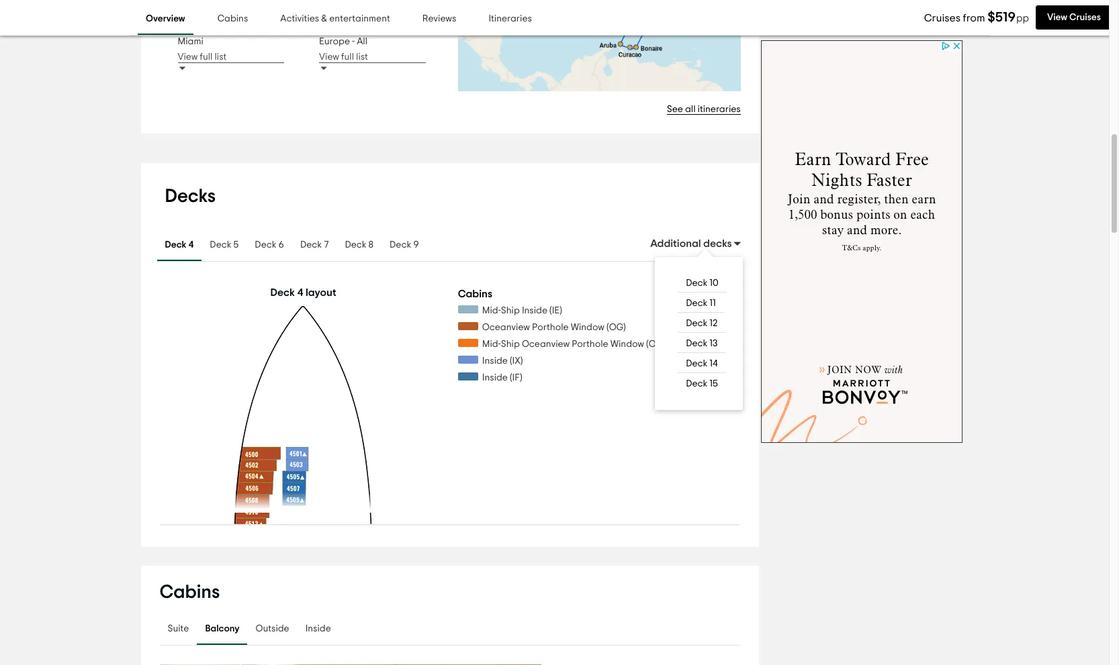 Task type: describe. For each thing, give the bounding box(es) containing it.
0 horizontal spatial porthole
[[532, 323, 569, 332]]

deck 4
[[165, 241, 194, 250]]

view for caribbean - eastern caribbean - western europe - all
[[319, 52, 339, 62]]

deck 15
[[686, 380, 718, 389]]

additional decks
[[650, 238, 732, 249]]

western
[[373, 22, 408, 32]]

activities & entertainment link
[[272, 4, 398, 35]]

cabins for mid-ship inside
[[458, 289, 492, 300]]

view full list for miami
[[178, 52, 227, 62]]

deck for deck 9
[[390, 241, 411, 250]]

deck for deck 12
[[686, 319, 707, 328]]

reviews link
[[414, 4, 464, 35]]

view cruises
[[1047, 13, 1101, 22]]

overview link
[[138, 4, 193, 35]]

deck for deck 4
[[165, 241, 186, 250]]

) up inside ( if )
[[520, 357, 523, 366]]

havre
[[190, 22, 217, 32]]

deck 6
[[255, 241, 284, 250]]

10
[[710, 279, 719, 288]]

cabins for balcony
[[160, 584, 220, 603]]

overview
[[146, 14, 185, 24]]

1 horizontal spatial window
[[610, 340, 644, 349]]

og
[[609, 323, 623, 332]]

suite
[[168, 625, 189, 634]]

pp
[[1016, 13, 1029, 24]]

list for miami
[[215, 52, 227, 62]]

2 caribbean from the top
[[319, 22, 366, 32]]

0 vertical spatial -
[[368, 7, 371, 17]]

deck for deck 6
[[255, 241, 276, 250]]

( up mid-ship oceanview porthole window ( of
[[607, 323, 609, 332]]

4 for deck 4
[[188, 241, 194, 250]]

view for istanbul le havre miami
[[178, 52, 198, 62]]

15
[[710, 380, 718, 389]]

reviews
[[422, 14, 456, 24]]

europe
[[319, 37, 350, 46]]

( up oceanview porthole window ( og )
[[550, 306, 552, 316]]

all
[[357, 37, 367, 46]]

deck for deck 13
[[686, 339, 707, 349]]

deck 10
[[686, 279, 719, 288]]

9
[[413, 241, 419, 250]]

activities
[[280, 14, 319, 24]]

from
[[963, 13, 985, 24]]

layout
[[306, 287, 336, 298]]

1 vertical spatial -
[[368, 22, 371, 32]]

ship for inside
[[501, 306, 520, 316]]

mid- for mid-ship oceanview porthole window ( of
[[482, 340, 501, 349]]

deck for deck 5
[[210, 241, 231, 250]]

additional
[[650, 238, 701, 249]]

outside
[[256, 625, 289, 634]]

see
[[667, 105, 683, 114]]

advertisement region
[[761, 40, 963, 443]]

balcony
[[205, 625, 239, 634]]

deck 9
[[390, 241, 419, 250]]

) up oceanview porthole window ( og )
[[560, 306, 562, 316]]

decks
[[165, 187, 216, 206]]

inside ( ix )
[[482, 357, 523, 366]]

14
[[710, 359, 718, 369]]

of
[[649, 340, 661, 349]]

deck 5
[[210, 241, 239, 250]]

0 vertical spatial oceanview
[[482, 323, 530, 332]]

entertainment
[[329, 14, 390, 24]]

mid-ship inside ( ie )
[[482, 306, 562, 316]]

4 for deck 4 layout
[[297, 287, 303, 298]]

13
[[710, 339, 718, 349]]

deck 8
[[345, 241, 373, 250]]

all
[[685, 105, 696, 114]]

istanbul le havre miami
[[178, 7, 217, 46]]

list for europe - all
[[356, 52, 368, 62]]

cruises from $519 pp
[[924, 11, 1029, 24]]

view full list for europe - all
[[319, 52, 368, 62]]

8
[[368, 241, 373, 250]]

deck for deck 15
[[686, 380, 707, 389]]

inside for inside
[[305, 625, 331, 634]]



Task type: vqa. For each thing, say whether or not it's contained in the screenshot.
the left 4
yes



Task type: locate. For each thing, give the bounding box(es) containing it.
6
[[278, 241, 284, 250]]

0 vertical spatial ship
[[501, 306, 520, 316]]

deck 7
[[300, 241, 329, 250]]

0 horizontal spatial window
[[571, 323, 605, 332]]

mid-ship oceanview porthole window ( of
[[482, 340, 661, 349]]

ship
[[501, 306, 520, 316], [501, 340, 520, 349]]

0 horizontal spatial view
[[178, 52, 198, 62]]

1 vertical spatial oceanview
[[522, 340, 570, 349]]

istanbul
[[178, 7, 212, 17]]

inside for inside ( ix )
[[482, 357, 508, 366]]

0 vertical spatial cabins
[[217, 14, 248, 24]]

$519
[[988, 11, 1016, 24]]

decks
[[703, 238, 732, 249]]

cabins up suite
[[160, 584, 220, 603]]

1 mid- from the top
[[482, 306, 501, 316]]

deck
[[165, 241, 186, 250], [210, 241, 231, 250], [255, 241, 276, 250], [300, 241, 322, 250], [345, 241, 366, 250], [390, 241, 411, 250], [686, 279, 707, 288], [270, 287, 295, 298], [686, 299, 707, 308], [686, 319, 707, 328], [686, 339, 707, 349], [686, 359, 707, 369], [686, 380, 707, 389]]

2 vertical spatial -
[[352, 37, 355, 46]]

deck left 13
[[686, 339, 707, 349]]

full
[[200, 52, 213, 62], [341, 52, 354, 62]]

1 vertical spatial caribbean
[[319, 22, 366, 32]]

oceanview down mid-ship inside ( ie )
[[482, 323, 530, 332]]

2 ship from the top
[[501, 340, 520, 349]]

1 ship from the top
[[501, 306, 520, 316]]

if
[[512, 373, 520, 383]]

2 list from the left
[[356, 52, 368, 62]]

deck for deck 14
[[686, 359, 707, 369]]

inside
[[522, 306, 547, 316], [482, 357, 508, 366], [482, 373, 508, 383], [305, 625, 331, 634]]

inside for inside ( if )
[[482, 373, 508, 383]]

view full list down the "europe"
[[319, 52, 368, 62]]

cruises
[[924, 13, 961, 24], [1069, 13, 1101, 22]]

0 horizontal spatial cruises
[[924, 13, 961, 24]]

cabins
[[217, 14, 248, 24], [458, 289, 492, 300], [160, 584, 220, 603]]

0 vertical spatial 4
[[188, 241, 194, 250]]

le
[[178, 22, 188, 32]]

( up if
[[510, 357, 512, 366]]

deck 11
[[686, 299, 716, 308]]

4
[[188, 241, 194, 250], [297, 287, 303, 298]]

- left eastern
[[368, 7, 371, 17]]

inside down inside ( ix )
[[482, 373, 508, 383]]

caribbean
[[319, 7, 366, 17], [319, 22, 366, 32]]

itineraries link
[[481, 4, 540, 35]]

1 vertical spatial mid-
[[482, 340, 501, 349]]

deck left 15
[[686, 380, 707, 389]]

porthole down oceanview porthole window ( og )
[[572, 340, 608, 349]]

inside right outside
[[305, 625, 331, 634]]

deck for deck 4 layout
[[270, 287, 295, 298]]

12
[[710, 319, 718, 328]]

window
[[571, 323, 605, 332], [610, 340, 644, 349]]

2 horizontal spatial view
[[1047, 13, 1067, 22]]

ship for oceanview
[[501, 340, 520, 349]]

view down the "europe"
[[319, 52, 339, 62]]

1 vertical spatial 4
[[297, 287, 303, 298]]

1 horizontal spatial view full list
[[319, 52, 368, 62]]

eastern
[[373, 7, 406, 17]]

deck 14
[[686, 359, 718, 369]]

deck left 6
[[255, 241, 276, 250]]

oceanview down oceanview porthole window ( og )
[[522, 340, 570, 349]]

1 caribbean from the top
[[319, 7, 366, 17]]

list down havre
[[215, 52, 227, 62]]

oceanview porthole window ( og )
[[482, 323, 626, 332]]

cruises inside cruises from $519 pp
[[924, 13, 961, 24]]

full for europe - all
[[341, 52, 354, 62]]

inside up inside ( if )
[[482, 357, 508, 366]]

see all itineraries
[[667, 105, 741, 114]]

- left all
[[352, 37, 355, 46]]

deck left 9
[[390, 241, 411, 250]]

11
[[710, 299, 716, 308]]

deck left '14' on the bottom right of page
[[686, 359, 707, 369]]

porthole
[[532, 323, 569, 332], [572, 340, 608, 349]]

cruises right pp
[[1069, 13, 1101, 22]]

1 horizontal spatial porthole
[[572, 340, 608, 349]]

2 vertical spatial cabins
[[160, 584, 220, 603]]

deck left layout
[[270, 287, 295, 298]]

1 horizontal spatial 4
[[297, 287, 303, 298]]

deck 13
[[686, 339, 718, 349]]

mid-
[[482, 306, 501, 316], [482, 340, 501, 349]]

inside ( if )
[[482, 373, 522, 383]]

0 vertical spatial window
[[571, 323, 605, 332]]

cabins up mid-ship inside ( ie )
[[458, 289, 492, 300]]

ie
[[552, 306, 560, 316]]

porthole down ie in the top of the page
[[532, 323, 569, 332]]

deck left 12 at top
[[686, 319, 707, 328]]

the map for this itinerary is not available at this time. image
[[458, 0, 741, 91]]

4 left deck 5
[[188, 241, 194, 250]]

list down all
[[356, 52, 368, 62]]

0 vertical spatial porthole
[[532, 323, 569, 332]]

0 vertical spatial caribbean
[[319, 7, 366, 17]]

itineraries
[[698, 105, 741, 114]]

)
[[560, 306, 562, 316], [623, 323, 626, 332], [520, 357, 523, 366], [520, 373, 522, 383]]

deck left 5
[[210, 241, 231, 250]]

cabins link
[[209, 4, 256, 35]]

1 cruises from the left
[[924, 13, 961, 24]]

inside left ie in the top of the page
[[522, 306, 547, 316]]

) down ix
[[520, 373, 522, 383]]

deck for deck 10
[[686, 279, 707, 288]]

deck left deck 5
[[165, 241, 186, 250]]

deck left the 8 on the left top of the page
[[345, 241, 366, 250]]

cruises left from at the right top
[[924, 13, 961, 24]]

mid- for mid-ship inside ( ie )
[[482, 306, 501, 316]]

5
[[233, 241, 239, 250]]

view down miami
[[178, 52, 198, 62]]

2 view full list from the left
[[319, 52, 368, 62]]

1 horizontal spatial view
[[319, 52, 339, 62]]

activities & entertainment
[[280, 14, 390, 24]]

deck left '7'
[[300, 241, 322, 250]]

1 vertical spatial porthole
[[572, 340, 608, 349]]

deck 4 layout
[[270, 287, 336, 298]]

0 horizontal spatial 4
[[188, 241, 194, 250]]

ship up ix
[[501, 340, 520, 349]]

0 vertical spatial mid-
[[482, 306, 501, 316]]

( down ix
[[510, 373, 512, 383]]

ship left ie in the top of the page
[[501, 306, 520, 316]]

1 list from the left
[[215, 52, 227, 62]]

list
[[215, 52, 227, 62], [356, 52, 368, 62]]

2 mid- from the top
[[482, 340, 501, 349]]

cabins right havre
[[217, 14, 248, 24]]

full down miami
[[200, 52, 213, 62]]

&
[[321, 14, 327, 24]]

- left western
[[368, 22, 371, 32]]

deck 12
[[686, 319, 718, 328]]

1 view full list from the left
[[178, 52, 227, 62]]

1 vertical spatial ship
[[501, 340, 520, 349]]

window down og
[[610, 340, 644, 349]]

full down the "europe"
[[341, 52, 354, 62]]

1 horizontal spatial cruises
[[1069, 13, 1101, 22]]

deck for deck 7
[[300, 241, 322, 250]]

4 left layout
[[297, 287, 303, 298]]

view full list down miami
[[178, 52, 227, 62]]

( left deck 13
[[646, 340, 649, 349]]

0 horizontal spatial view full list
[[178, 52, 227, 62]]

0 horizontal spatial list
[[215, 52, 227, 62]]

caribbean - eastern caribbean - western europe - all
[[319, 7, 408, 46]]

2 cruises from the left
[[1069, 13, 1101, 22]]

view full list
[[178, 52, 227, 62], [319, 52, 368, 62]]

window up mid-ship oceanview porthole window ( of
[[571, 323, 605, 332]]

-
[[368, 7, 371, 17], [368, 22, 371, 32], [352, 37, 355, 46]]

view right pp
[[1047, 13, 1067, 22]]

miami
[[178, 37, 203, 46]]

oceanview
[[482, 323, 530, 332], [522, 340, 570, 349]]

deck for deck 8
[[345, 241, 366, 250]]

(
[[550, 306, 552, 316], [607, 323, 609, 332], [646, 340, 649, 349], [510, 357, 512, 366], [510, 373, 512, 383]]

1 vertical spatial cabins
[[458, 289, 492, 300]]

0 horizontal spatial full
[[200, 52, 213, 62]]

2 full from the left
[[341, 52, 354, 62]]

deck left 11
[[686, 299, 707, 308]]

7
[[324, 241, 329, 250]]

view
[[1047, 13, 1067, 22], [178, 52, 198, 62], [319, 52, 339, 62]]

) up mid-ship oceanview porthole window ( of
[[623, 323, 626, 332]]

itineraries
[[489, 14, 532, 24]]

deck for deck 11
[[686, 299, 707, 308]]

1 horizontal spatial full
[[341, 52, 354, 62]]

1 full from the left
[[200, 52, 213, 62]]

1 vertical spatial window
[[610, 340, 644, 349]]

ix
[[512, 357, 520, 366]]

deck left 10
[[686, 279, 707, 288]]

1 horizontal spatial list
[[356, 52, 368, 62]]

full for miami
[[200, 52, 213, 62]]



